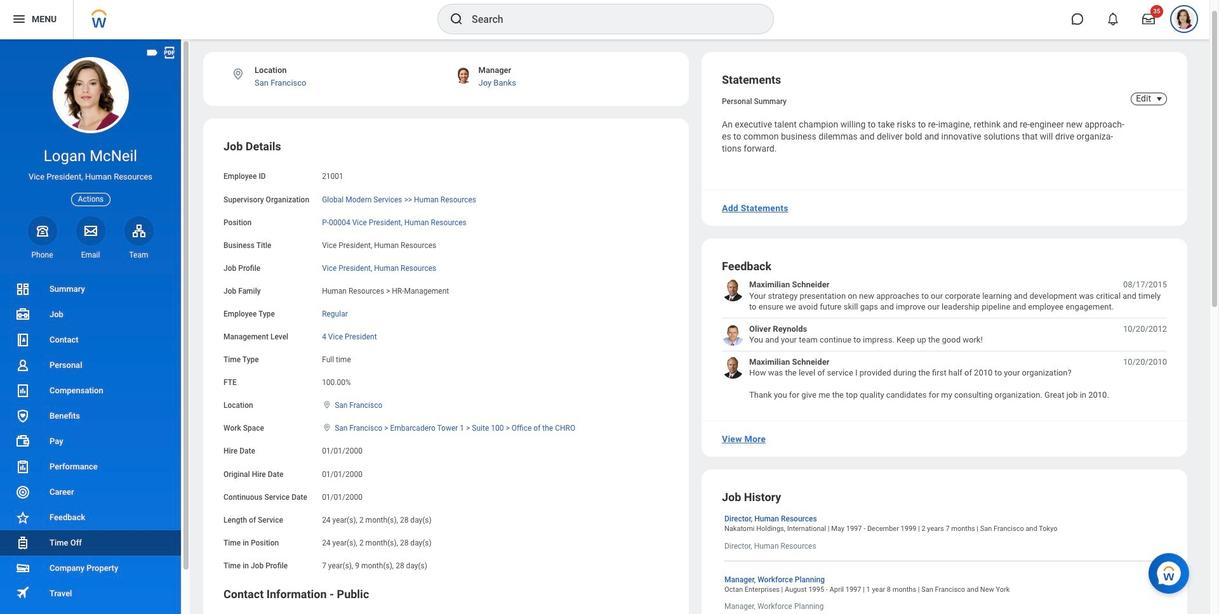 Task type: vqa. For each thing, say whether or not it's contained in the screenshot.
"Feedback" image
yes



Task type: locate. For each thing, give the bounding box(es) containing it.
time off image
[[15, 536, 30, 551]]

2 employee's photo (maximilian schneider) image from the top
[[722, 357, 744, 379]]

inbox large image
[[1143, 13, 1155, 25]]

1 horizontal spatial list
[[722, 280, 1167, 401]]

personal summary element
[[722, 95, 787, 106]]

1 vertical spatial employee's photo (maximilian schneider) image
[[722, 357, 744, 379]]

employee's photo (maximilian schneider) image up employee's photo (oliver reynolds) at the right bottom of the page
[[722, 280, 744, 302]]

contact image
[[15, 333, 30, 348]]

summary image
[[15, 282, 30, 297]]

list inside navigation pane region
[[0, 277, 181, 615]]

employee's photo (oliver reynolds) image
[[722, 324, 744, 346]]

1 vertical spatial location image
[[322, 424, 332, 433]]

performance image
[[15, 460, 30, 475]]

justify image
[[11, 11, 27, 27]]

feedback image
[[15, 511, 30, 526]]

banner
[[0, 0, 1210, 39]]

job image
[[15, 307, 30, 323]]

search image
[[449, 11, 464, 27]]

employee's photo (maximilian schneider) image
[[722, 280, 744, 302], [722, 357, 744, 379]]

career image
[[15, 485, 30, 500]]

mail image
[[83, 223, 98, 239]]

0 vertical spatial location image
[[231, 67, 245, 81]]

employee's photo (maximilian schneider) image down employee's photo (oliver reynolds) at the right bottom of the page
[[722, 357, 744, 379]]

view team image
[[131, 223, 146, 239]]

list
[[0, 277, 181, 615], [722, 280, 1167, 401]]

compensation image
[[15, 384, 30, 399]]

notifications large image
[[1107, 13, 1120, 25]]

view printable version (pdf) image
[[163, 46, 177, 60]]

0 vertical spatial employee's photo (maximilian schneider) image
[[722, 280, 744, 302]]

location image
[[231, 67, 245, 81], [322, 424, 332, 433]]

Search Workday  search field
[[472, 5, 748, 33]]

1 horizontal spatial location image
[[322, 424, 332, 433]]

phone image
[[33, 223, 51, 239]]

0 horizontal spatial list
[[0, 277, 181, 615]]

group
[[224, 139, 669, 572]]



Task type: describe. For each thing, give the bounding box(es) containing it.
benefits image
[[15, 409, 30, 424]]

pay image
[[15, 434, 30, 450]]

email logan mcneil element
[[76, 250, 105, 260]]

0 horizontal spatial location image
[[231, 67, 245, 81]]

1 employee's photo (maximilian schneider) image from the top
[[722, 280, 744, 302]]

personal image
[[15, 358, 30, 373]]

phone logan mcneil element
[[28, 250, 57, 260]]

travel image
[[15, 586, 30, 601]]

team logan mcneil element
[[124, 250, 153, 260]]

company property image
[[15, 561, 30, 577]]

location image
[[322, 401, 332, 410]]

caret down image
[[1152, 94, 1167, 104]]

profile logan mcneil image
[[1174, 9, 1195, 32]]

full time element
[[322, 353, 351, 365]]

tag image
[[145, 46, 159, 60]]

navigation pane region
[[0, 39, 191, 615]]



